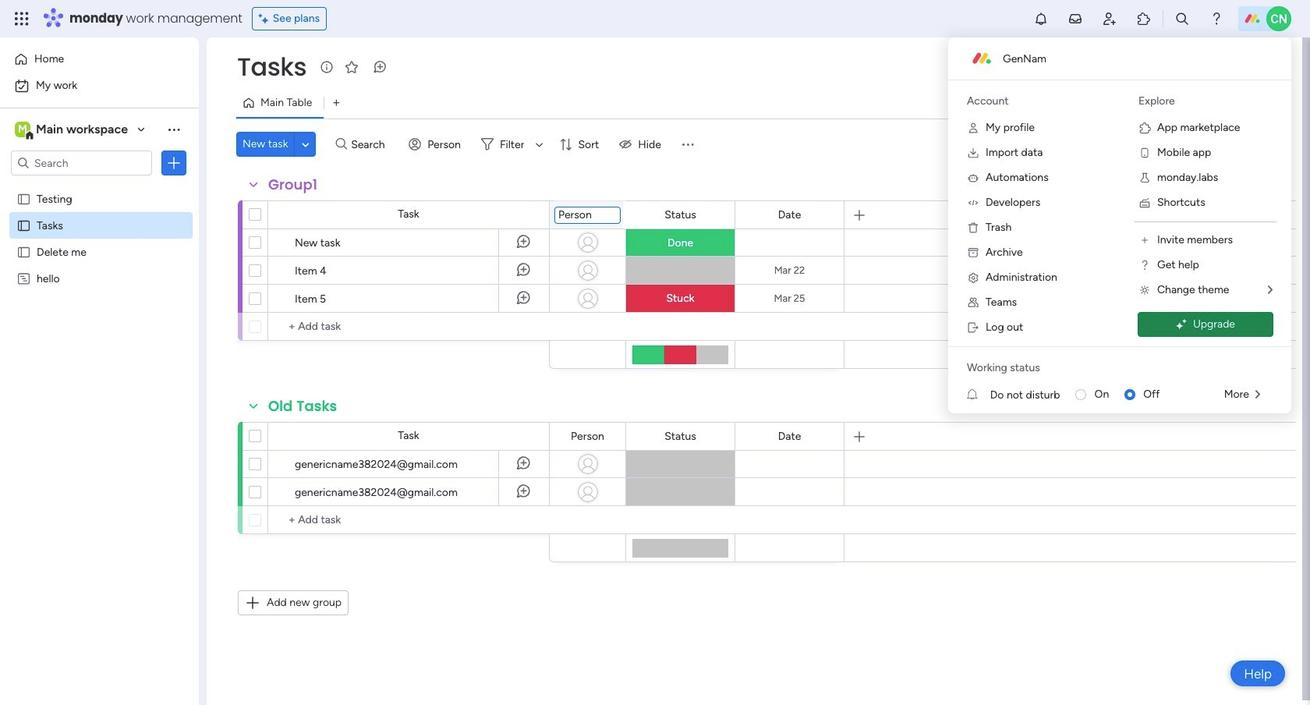 Task type: describe. For each thing, give the bounding box(es) containing it.
developers image
[[967, 197, 980, 209]]

Search field
[[347, 133, 394, 155]]

see plans image
[[259, 10, 273, 27]]

select product image
[[14, 11, 30, 27]]

add to favorites image
[[344, 59, 360, 75]]

arrow down image
[[530, 135, 549, 154]]

invite members image
[[1139, 234, 1151, 247]]

start a board discussion image
[[372, 59, 388, 75]]

monday.labs image
[[1139, 172, 1151, 184]]

my profile image
[[967, 122, 980, 134]]

log out image
[[967, 321, 980, 334]]

invite members image
[[1102, 11, 1118, 27]]

notifications image
[[1034, 11, 1049, 27]]

mobile app image
[[1139, 147, 1151, 159]]

workspace selection element
[[15, 120, 130, 140]]

search everything image
[[1175, 11, 1190, 27]]

+ Add task text field
[[276, 318, 542, 336]]

2 public board image from the top
[[16, 244, 31, 259]]

cool name image
[[1267, 6, 1292, 31]]

shortcuts image
[[1139, 197, 1151, 209]]

teams image
[[967, 296, 980, 309]]

workspace image
[[15, 121, 30, 138]]

Search in workspace field
[[33, 154, 130, 172]]

update feed image
[[1068, 11, 1084, 27]]

help image
[[1209, 11, 1225, 27]]

automations image
[[967, 172, 980, 184]]

add view image
[[333, 97, 340, 109]]



Task type: vqa. For each thing, say whether or not it's contained in the screenshot.
top Public board image
yes



Task type: locate. For each thing, give the bounding box(es) containing it.
1 horizontal spatial options image
[[217, 444, 229, 483]]

1 public board image from the top
[[16, 218, 31, 232]]

list box
[[0, 182, 199, 502]]

board activity image
[[1139, 58, 1158, 76]]

menu image
[[680, 137, 696, 152]]

workspace options image
[[166, 122, 182, 137]]

trash image
[[967, 222, 980, 234]]

+ Add task text field
[[276, 511, 542, 530]]

None field
[[233, 51, 311, 83], [264, 175, 321, 195], [555, 206, 621, 224], [661, 206, 700, 224], [774, 206, 805, 224], [264, 396, 341, 417], [567, 428, 608, 445], [661, 428, 700, 445], [774, 428, 805, 445], [233, 51, 311, 83], [264, 175, 321, 195], [555, 206, 621, 224], [661, 206, 700, 224], [774, 206, 805, 224], [264, 396, 341, 417], [567, 428, 608, 445], [661, 428, 700, 445], [774, 428, 805, 445]]

0 vertical spatial option
[[9, 47, 190, 72]]

monday marketplace image
[[1137, 11, 1152, 27]]

1 vertical spatial public board image
[[16, 244, 31, 259]]

administration image
[[967, 271, 980, 284]]

0 vertical spatial public board image
[[16, 218, 31, 232]]

import data image
[[967, 147, 980, 159]]

2 vertical spatial option
[[0, 184, 199, 188]]

upgrade stars new image
[[1176, 319, 1187, 330]]

v2 surfce notifications image
[[967, 387, 990, 403]]

public board image
[[16, 218, 31, 232], [16, 244, 31, 259]]

1 vertical spatial option
[[9, 73, 190, 98]]

0 vertical spatial options image
[[166, 155, 182, 171]]

1 vertical spatial options image
[[217, 444, 229, 483]]

show board description image
[[318, 59, 336, 75]]

public board image
[[16, 191, 31, 206]]

option
[[9, 47, 190, 72], [9, 73, 190, 98], [0, 184, 199, 188]]

archive image
[[967, 247, 980, 259]]

0 horizontal spatial options image
[[166, 155, 182, 171]]

get help image
[[1139, 259, 1151, 271]]

v2 search image
[[336, 136, 347, 153]]

angle down image
[[302, 138, 310, 150]]

options image
[[166, 155, 182, 171], [217, 444, 229, 483]]



